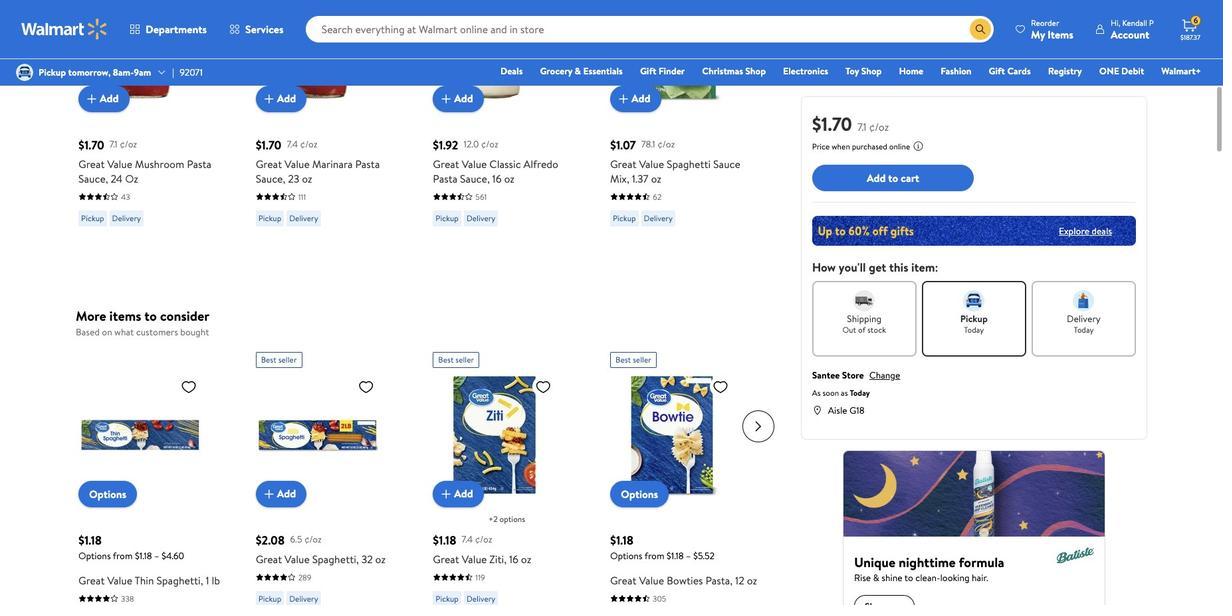 Task type: vqa. For each thing, say whether or not it's contained in the screenshot.
second / from the right
no



Task type: describe. For each thing, give the bounding box(es) containing it.
seller for $1.18
[[633, 354, 652, 365]]

change button
[[870, 369, 901, 382]]

aisle
[[828, 404, 848, 418]]

8am-
[[113, 66, 134, 79]]

add to favorites list, great value thin spaghetti, 1 lb image
[[181, 379, 197, 395]]

1
[[206, 574, 209, 588]]

$4.60
[[162, 550, 184, 563]]

account
[[1111, 27, 1150, 42]]

value up 305
[[639, 574, 664, 588]]

fashion
[[941, 64, 972, 78]]

grocery & essentials
[[540, 64, 623, 78]]

soon
[[823, 388, 839, 399]]

¢/oz for $1.18 7.4 ¢/oz great value ziti, 16 oz
[[475, 533, 492, 547]]

Walmart Site-Wide search field
[[306, 16, 994, 43]]

sauce, for great value marinara pasta sauce, 23 oz
[[256, 171, 285, 186]]

62
[[653, 191, 662, 202]]

great value bowties pasta, 12 oz
[[610, 574, 757, 588]]

spaghetti, inside $2.08 6.5 ¢/oz great value spaghetti, 32 oz
[[312, 552, 359, 567]]

next slide for similar items you might like list image
[[743, 15, 774, 47]]

add button for great value marinara pasta sauce, 23 oz
[[256, 85, 307, 112]]

from for $1.18 options from $1.18 – $4.60
[[113, 550, 133, 563]]

reorder
[[1031, 17, 1060, 28]]

home
[[899, 64, 924, 78]]

+2 options
[[489, 514, 525, 525]]

purchased
[[852, 141, 888, 152]]

best seller for $1.18
[[616, 354, 652, 365]]

great value spaghetti, 32 oz image
[[256, 373, 379, 497]]

add to favorites list, great value ziti, 16 oz image
[[535, 379, 551, 395]]

$1.92 12.0 ¢/oz great value classic alfredo pasta sauce, 16 oz
[[433, 137, 559, 186]]

value for spaghetti,
[[285, 552, 310, 567]]

one debit link
[[1094, 64, 1151, 78]]

add to cart image for $1.92
[[438, 91, 454, 107]]

options inside $1.18 options from $1.18 – $5.52
[[610, 550, 643, 563]]

pasta,
[[706, 574, 733, 588]]

6
[[1194, 15, 1198, 26]]

shipping
[[847, 313, 882, 326]]

great for classic
[[433, 157, 459, 171]]

¢/oz for $1.07 78.1 ¢/oz great value spaghetti sauce mix, 1.37 oz
[[658, 138, 675, 151]]

delivery down the 289
[[289, 593, 318, 605]]

grocery & essentials link
[[534, 64, 629, 78]]

add to cart button
[[812, 165, 974, 192]]

christmas
[[702, 64, 743, 78]]

oz
[[125, 171, 138, 186]]

pasta for great value marinara pasta sauce, 23 oz
[[355, 157, 380, 171]]

product group containing $1.07
[[610, 0, 758, 246]]

mushroom
[[135, 157, 184, 171]]

add to cart image for $1.70
[[261, 91, 277, 107]]

$1.18 options from $1.18 – $5.52
[[610, 532, 715, 563]]

$1.70 7.1 ¢/oz
[[812, 111, 889, 137]]

gift cards link
[[983, 64, 1037, 78]]

value for classic
[[462, 157, 487, 171]]

great for marinara
[[256, 157, 282, 171]]

+2
[[489, 514, 498, 525]]

oz inside $1.92 12.0 ¢/oz great value classic alfredo pasta sauce, 16 oz
[[504, 171, 515, 186]]

oz inside the "$1.18 7.4 ¢/oz great value ziti, 16 oz"
[[521, 552, 531, 567]]

$5.52
[[694, 550, 715, 563]]

best for $1.18
[[616, 354, 631, 365]]

shop for christmas shop
[[746, 64, 766, 78]]

intent image for delivery image
[[1073, 291, 1095, 312]]

great value mushroom pasta sauce, 24 oz image
[[78, 0, 202, 101]]

92071
[[180, 66, 203, 79]]

oz right '12' in the right of the page
[[747, 574, 757, 588]]

next slide for more items to consider list image
[[743, 411, 774, 443]]

305
[[653, 593, 666, 605]]

intent image for pickup image
[[964, 291, 985, 312]]

$1.18 for $4.60
[[78, 532, 102, 549]]

options inside $1.18 options from $1.18 – $4.60
[[78, 550, 111, 563]]

walmart image
[[21, 19, 108, 40]]

as
[[812, 388, 821, 399]]

shop for toy shop
[[862, 64, 882, 78]]

deals
[[501, 64, 523, 78]]

up to sixty percent off deals. shop now. image
[[812, 216, 1136, 246]]

today inside santee store change as soon as today
[[850, 388, 870, 399]]

services
[[245, 22, 284, 37]]

seller for $2.08
[[278, 354, 297, 365]]

registry link
[[1042, 64, 1088, 78]]

bowties
[[667, 574, 703, 588]]

when
[[832, 141, 850, 152]]

one
[[1100, 64, 1120, 78]]

$1.18 options from $1.18 – $4.60
[[78, 532, 184, 563]]

reorder my items
[[1031, 17, 1074, 42]]

one debit
[[1100, 64, 1145, 78]]

gift for gift cards
[[989, 64, 1005, 78]]

price
[[812, 141, 830, 152]]

consider
[[160, 307, 209, 325]]

aisle g18
[[828, 404, 865, 418]]

items
[[1048, 27, 1074, 42]]

sauce
[[714, 157, 741, 171]]

hi,
[[1111, 17, 1121, 28]]

great value classic alfredo pasta sauce, 16 oz image
[[433, 0, 557, 101]]

bought
[[180, 326, 209, 339]]

sauce, for great value mushroom pasta sauce, 24 oz
[[78, 171, 108, 186]]

grocery
[[540, 64, 573, 78]]

add button for great value classic alfredo pasta sauce, 16 oz
[[433, 85, 484, 112]]

pickup tomorrow, 8am-9am
[[39, 66, 151, 79]]

16 inside $1.92 12.0 ¢/oz great value classic alfredo pasta sauce, 16 oz
[[492, 171, 502, 186]]

search icon image
[[975, 24, 986, 35]]

$2.08 6.5 ¢/oz great value spaghetti, 32 oz
[[256, 532, 386, 567]]

7.4 for $1.18
[[462, 533, 473, 547]]

online
[[890, 141, 911, 152]]

intent image for shipping image
[[854, 291, 875, 312]]

walmart+
[[1162, 64, 1202, 78]]

2 best from the left
[[438, 354, 454, 365]]

111
[[298, 191, 306, 202]]

toy shop
[[846, 64, 882, 78]]

delivery down 111
[[289, 212, 318, 224]]

add button for great value spaghetti sauce mix, 1.37 oz
[[610, 85, 661, 112]]

debit
[[1122, 64, 1145, 78]]

ziti,
[[490, 552, 507, 567]]

add button for great value mushroom pasta sauce, 24 oz
[[78, 85, 129, 112]]

p
[[1150, 17, 1154, 28]]

great for mushroom
[[78, 157, 105, 171]]

great value thin spaghetti, 1 lb image
[[78, 373, 202, 497]]

$1.07
[[610, 137, 636, 153]]

great for spaghetti,
[[256, 552, 282, 567]]

mix,
[[610, 171, 630, 186]]

delivery down intent image for delivery
[[1067, 313, 1101, 326]]

of
[[858, 324, 866, 336]]

$1.70 for $1.70 7.4 ¢/oz great value marinara pasta sauce, 23 oz
[[256, 137, 282, 153]]

gift finder link
[[634, 64, 691, 78]]

explore deals
[[1059, 224, 1112, 238]]

value for marinara
[[285, 157, 310, 171]]

store
[[842, 369, 864, 382]]

43
[[121, 191, 130, 202]]

kendall
[[1123, 17, 1148, 28]]

toy shop link
[[840, 64, 888, 78]]

¢/oz for $1.70 7.4 ¢/oz great value marinara pasta sauce, 23 oz
[[300, 138, 318, 151]]

$1.18 for ziti,
[[433, 532, 456, 549]]

shipping out of stock
[[843, 313, 886, 336]]

great value spaghetti sauce mix, 1.37 oz image
[[610, 0, 734, 101]]

– for $1.18 options from $1.18 – $5.52
[[686, 550, 691, 563]]

value for spaghetti
[[639, 157, 664, 171]]

out
[[843, 324, 857, 336]]

$1.92
[[433, 137, 458, 153]]

options up $1.18 options from $1.18 – $4.60
[[89, 487, 126, 502]]



Task type: locate. For each thing, give the bounding box(es) containing it.
hi, kendall p account
[[1111, 17, 1154, 42]]

0 horizontal spatial shop
[[746, 64, 766, 78]]

 image
[[16, 64, 33, 81]]

$1.18 inside the "$1.18 7.4 ¢/oz great value ziti, 16 oz"
[[433, 532, 456, 549]]

¢/oz inside '$1.70 7.1 ¢/oz'
[[869, 120, 889, 134]]

best for $2.08
[[261, 354, 276, 365]]

great inside $2.08 6.5 ¢/oz great value spaghetti, 32 oz
[[256, 552, 282, 567]]

2 – from the left
[[686, 550, 691, 563]]

from
[[113, 550, 133, 563], [645, 550, 665, 563]]

add to cart image up the "$1.18 7.4 ¢/oz great value ziti, 16 oz"
[[438, 486, 454, 502]]

legal information image
[[913, 141, 924, 152]]

&
[[575, 64, 581, 78]]

¢/oz for $1.70 7.1 ¢/oz
[[869, 120, 889, 134]]

great inside the "$1.18 7.4 ¢/oz great value ziti, 16 oz"
[[433, 552, 459, 567]]

great down $1.07
[[610, 157, 637, 171]]

12
[[735, 574, 745, 588]]

1 horizontal spatial best seller
[[438, 354, 474, 365]]

pickup
[[39, 66, 66, 79], [81, 212, 104, 224], [258, 212, 281, 224], [436, 212, 459, 224], [613, 212, 636, 224], [961, 313, 988, 326], [258, 593, 281, 605], [436, 593, 459, 605]]

0 horizontal spatial from
[[113, 550, 133, 563]]

1 horizontal spatial $1.70
[[256, 137, 282, 153]]

– left $5.52
[[686, 550, 691, 563]]

1 vertical spatial 7.4
[[462, 533, 473, 547]]

add to cart image
[[84, 91, 100, 107], [438, 91, 454, 107], [438, 486, 454, 502]]

value down the '6.5' on the bottom
[[285, 552, 310, 567]]

0 horizontal spatial best seller
[[261, 354, 297, 365]]

$1.07 78.1 ¢/oz great value spaghetti sauce mix, 1.37 oz
[[610, 137, 741, 186]]

options link
[[78, 481, 137, 508], [610, 481, 669, 508]]

2 best seller from the left
[[438, 354, 474, 365]]

on
[[102, 326, 112, 339]]

gift cards
[[989, 64, 1031, 78]]

12.0
[[464, 138, 479, 151]]

spaghetti, left 32
[[312, 552, 359, 567]]

christmas shop link
[[696, 64, 772, 78]]

7.1 up 24
[[110, 138, 118, 151]]

2 horizontal spatial pasta
[[433, 171, 458, 186]]

product group
[[78, 0, 227, 246], [256, 0, 404, 246], [433, 0, 581, 246], [610, 0, 758, 246], [78, 347, 227, 606], [256, 347, 404, 606], [433, 347, 581, 606], [610, 347, 758, 606]]

more
[[76, 307, 106, 325]]

options link up $1.18 options from $1.18 – $4.60
[[78, 481, 137, 508]]

0 horizontal spatial 16
[[492, 171, 502, 186]]

value up 338
[[107, 574, 132, 588]]

1 horizontal spatial 16
[[509, 552, 519, 567]]

santee
[[812, 369, 840, 382]]

0 horizontal spatial seller
[[278, 354, 297, 365]]

pasta right mushroom at the top left of page
[[187, 157, 212, 171]]

$1.70 inside $1.70 7.4 ¢/oz great value marinara pasta sauce, 23 oz
[[256, 137, 282, 153]]

to up customers
[[144, 307, 157, 325]]

0 vertical spatial 16
[[492, 171, 502, 186]]

$1.70 for $1.70 7.1 ¢/oz great value mushroom pasta sauce, 24 oz
[[78, 137, 104, 153]]

0 vertical spatial spaghetti,
[[312, 552, 359, 567]]

1 vertical spatial spaghetti,
[[157, 574, 203, 588]]

add to cart image down tomorrow,
[[84, 91, 100, 107]]

2 horizontal spatial today
[[1074, 324, 1094, 336]]

value down 78.1
[[639, 157, 664, 171]]

oz left "alfredo"
[[504, 171, 515, 186]]

registry
[[1048, 64, 1082, 78]]

delivery down 43
[[112, 212, 141, 224]]

spaghetti, down $4.60
[[157, 574, 203, 588]]

product group containing $2.08
[[256, 347, 404, 606]]

great left ziti,
[[433, 552, 459, 567]]

1 horizontal spatial –
[[686, 550, 691, 563]]

– inside $1.18 options from $1.18 – $4.60
[[154, 550, 159, 563]]

shop
[[746, 64, 766, 78], [862, 64, 882, 78]]

great inside $1.07 78.1 ¢/oz great value spaghetti sauce mix, 1.37 oz
[[610, 157, 637, 171]]

gift for gift finder
[[640, 64, 657, 78]]

2 horizontal spatial best seller
[[616, 354, 652, 365]]

sauce, inside the '$1.70 7.1 ¢/oz great value mushroom pasta sauce, 24 oz'
[[78, 171, 108, 186]]

pickup today
[[961, 313, 988, 336]]

2 sauce, from the left
[[256, 171, 285, 186]]

today inside delivery today
[[1074, 324, 1094, 336]]

3 best seller from the left
[[616, 354, 652, 365]]

explore deals link
[[1054, 219, 1118, 243]]

1 horizontal spatial shop
[[862, 64, 882, 78]]

¢/oz down +2
[[475, 533, 492, 547]]

stock
[[868, 324, 886, 336]]

great down $2.08
[[256, 552, 282, 567]]

add to cart image
[[261, 91, 277, 107], [616, 91, 632, 107], [261, 486, 277, 502]]

7.4 for $1.70
[[287, 138, 298, 151]]

value inside $1.07 78.1 ¢/oz great value spaghetti sauce mix, 1.37 oz
[[639, 157, 664, 171]]

1 horizontal spatial seller
[[456, 354, 474, 365]]

electronics link
[[777, 64, 835, 78]]

2 options link from the left
[[610, 481, 669, 508]]

product group containing $1.92
[[433, 0, 581, 246]]

toy
[[846, 64, 859, 78]]

how
[[812, 259, 836, 276]]

add to favorites list, great value bowties pasta, 12 oz image
[[713, 379, 729, 395]]

my
[[1031, 27, 1045, 42]]

2 from from the left
[[645, 550, 665, 563]]

add to cart image inside 'product' group
[[438, 91, 454, 107]]

7.1 inside the '$1.70 7.1 ¢/oz great value mushroom pasta sauce, 24 oz'
[[110, 138, 118, 151]]

alfredo
[[524, 157, 559, 171]]

$1.70 7.1 ¢/oz great value mushroom pasta sauce, 24 oz
[[78, 137, 212, 186]]

sauce, up the 561
[[460, 171, 490, 186]]

¢/oz right the '6.5' on the bottom
[[304, 533, 322, 547]]

0 horizontal spatial 7.4
[[287, 138, 298, 151]]

value up 43
[[107, 157, 132, 171]]

0 horizontal spatial $1.70
[[78, 137, 104, 153]]

best inside 'product' group
[[261, 354, 276, 365]]

finder
[[659, 64, 685, 78]]

0 horizontal spatial to
[[144, 307, 157, 325]]

| 92071
[[172, 66, 203, 79]]

¢/oz for $1.92 12.0 ¢/oz great value classic alfredo pasta sauce, 16 oz
[[481, 138, 499, 151]]

oz right ziti,
[[521, 552, 531, 567]]

– for $1.18 options from $1.18 – $4.60
[[154, 550, 159, 563]]

9am
[[134, 66, 151, 79]]

how you'll get this item:
[[812, 259, 939, 276]]

pasta inside $1.92 12.0 ¢/oz great value classic alfredo pasta sauce, 16 oz
[[433, 171, 458, 186]]

¢/oz right 78.1
[[658, 138, 675, 151]]

1 from from the left
[[113, 550, 133, 563]]

christmas shop
[[702, 64, 766, 78]]

3 best from the left
[[616, 354, 631, 365]]

1 horizontal spatial best
[[438, 354, 454, 365]]

based
[[76, 326, 100, 339]]

today down intent image for delivery
[[1074, 324, 1094, 336]]

options
[[89, 487, 126, 502], [621, 487, 658, 502], [78, 550, 111, 563], [610, 550, 643, 563]]

options up the 'great value thin spaghetti, 1 lb' on the left bottom of the page
[[78, 550, 111, 563]]

today right as
[[850, 388, 870, 399]]

from inside $1.18 options from $1.18 – $4.60
[[113, 550, 133, 563]]

today for pickup
[[964, 324, 984, 336]]

7.1
[[858, 120, 867, 134], [110, 138, 118, 151]]

1 horizontal spatial options link
[[610, 481, 669, 508]]

value for mushroom
[[107, 157, 132, 171]]

great left 23
[[256, 157, 282, 171]]

add to cart image up '$1.92'
[[438, 91, 454, 107]]

pasta for great value mushroom pasta sauce, 24 oz
[[187, 157, 212, 171]]

options link up $1.18 options from $1.18 – $5.52
[[610, 481, 669, 508]]

more items to consider based on what customers bought
[[76, 307, 209, 339]]

7.4
[[287, 138, 298, 151], [462, 533, 473, 547]]

oz inside $1.07 78.1 ¢/oz great value spaghetti sauce mix, 1.37 oz
[[651, 171, 662, 186]]

pasta inside the '$1.70 7.1 ¢/oz great value mushroom pasta sauce, 24 oz'
[[187, 157, 212, 171]]

value inside the '$1.70 7.1 ¢/oz great value mushroom pasta sauce, 24 oz'
[[107, 157, 132, 171]]

1 horizontal spatial today
[[964, 324, 984, 336]]

$1.18 7.4 ¢/oz great value ziti, 16 oz
[[433, 532, 531, 567]]

great down $1.18 options from $1.18 – $5.52
[[610, 574, 637, 588]]

1 horizontal spatial spaghetti,
[[312, 552, 359, 567]]

16 left "alfredo"
[[492, 171, 502, 186]]

to left cart
[[889, 171, 899, 185]]

78.1
[[641, 138, 656, 151]]

spaghetti,
[[312, 552, 359, 567], [157, 574, 203, 588]]

pasta
[[187, 157, 212, 171], [355, 157, 380, 171], [433, 171, 458, 186]]

delivery
[[112, 212, 141, 224], [289, 212, 318, 224], [467, 212, 496, 224], [644, 212, 673, 224], [1067, 313, 1101, 326], [289, 593, 318, 605], [467, 593, 496, 605]]

value inside $1.92 12.0 ¢/oz great value classic alfredo pasta sauce, 16 oz
[[462, 157, 487, 171]]

1 seller from the left
[[278, 354, 297, 365]]

great inside the '$1.70 7.1 ¢/oz great value mushroom pasta sauce, 24 oz'
[[78, 157, 105, 171]]

value for ziti,
[[462, 552, 487, 567]]

1 horizontal spatial sauce,
[[256, 171, 285, 186]]

options up great value bowties pasta, 12 oz
[[610, 550, 643, 563]]

24
[[111, 171, 123, 186]]

2 horizontal spatial seller
[[633, 354, 652, 365]]

change
[[870, 369, 901, 382]]

shop right toy
[[862, 64, 882, 78]]

pasta down '$1.92'
[[433, 171, 458, 186]]

today down intent image for pickup
[[964, 324, 984, 336]]

7.1 inside '$1.70 7.1 ¢/oz'
[[858, 120, 867, 134]]

item:
[[912, 259, 939, 276]]

add inside button
[[867, 171, 886, 185]]

oz inside $1.70 7.4 ¢/oz great value marinara pasta sauce, 23 oz
[[302, 171, 312, 186]]

1 sauce, from the left
[[78, 171, 108, 186]]

¢/oz for $2.08 6.5 ¢/oz great value spaghetti, 32 oz
[[304, 533, 322, 547]]

$1.70 7.4 ¢/oz great value marinara pasta sauce, 23 oz
[[256, 137, 380, 186]]

deals
[[1092, 224, 1112, 238]]

shop right christmas
[[746, 64, 766, 78]]

great value ziti, 16 oz image
[[433, 373, 557, 497]]

¢/oz for $1.70 7.1 ¢/oz great value mushroom pasta sauce, 24 oz
[[120, 138, 137, 151]]

7.1 up price when purchased online
[[858, 120, 867, 134]]

¢/oz up marinara at the left top of the page
[[300, 138, 318, 151]]

7.4 inside $1.70 7.4 ¢/oz great value marinara pasta sauce, 23 oz
[[287, 138, 298, 151]]

from inside $1.18 options from $1.18 – $5.52
[[645, 550, 665, 563]]

value
[[107, 157, 132, 171], [285, 157, 310, 171], [462, 157, 487, 171], [639, 157, 664, 171], [285, 552, 310, 567], [462, 552, 487, 567], [107, 574, 132, 588], [639, 574, 664, 588]]

to inside button
[[889, 171, 899, 185]]

gift
[[640, 64, 657, 78], [989, 64, 1005, 78]]

32
[[361, 552, 373, 567]]

0 horizontal spatial sauce,
[[78, 171, 108, 186]]

1 best seller from the left
[[261, 354, 297, 365]]

sauce, left 23
[[256, 171, 285, 186]]

119
[[476, 572, 485, 583]]

seller inside 'product' group
[[278, 354, 297, 365]]

to inside more items to consider based on what customers bought
[[144, 307, 157, 325]]

1 options link from the left
[[78, 481, 137, 508]]

oz right 1.37
[[651, 171, 662, 186]]

classic
[[490, 157, 521, 171]]

1 horizontal spatial 7.4
[[462, 533, 473, 547]]

great value marinara pasta sauce, 23 oz image
[[256, 0, 379, 101]]

16 inside the "$1.18 7.4 ¢/oz great value ziti, 16 oz"
[[509, 552, 519, 567]]

1 vertical spatial 7.1
[[110, 138, 118, 151]]

6 $187.37
[[1181, 15, 1201, 42]]

oz inside $2.08 6.5 ¢/oz great value spaghetti, 32 oz
[[375, 552, 386, 567]]

7.4 inside the "$1.18 7.4 ¢/oz great value ziti, 16 oz"
[[462, 533, 473, 547]]

value down 12.0
[[462, 157, 487, 171]]

0 horizontal spatial –
[[154, 550, 159, 563]]

$1.70
[[812, 111, 852, 137], [78, 137, 104, 153], [256, 137, 282, 153]]

0 horizontal spatial spaghetti,
[[157, 574, 203, 588]]

– inside $1.18 options from $1.18 – $5.52
[[686, 550, 691, 563]]

1.37
[[632, 171, 649, 186]]

great for spaghetti
[[610, 157, 637, 171]]

Search search field
[[306, 16, 994, 43]]

pasta right marinara at the left top of the page
[[355, 157, 380, 171]]

today inside pickup today
[[964, 324, 984, 336]]

¢/oz inside $1.07 78.1 ¢/oz great value spaghetti sauce mix, 1.37 oz
[[658, 138, 675, 151]]

1 horizontal spatial gift
[[989, 64, 1005, 78]]

delivery down 62
[[644, 212, 673, 224]]

338
[[121, 593, 134, 605]]

value up 119
[[462, 552, 487, 567]]

gift left finder
[[640, 64, 657, 78]]

1 horizontal spatial from
[[645, 550, 665, 563]]

2 gift from the left
[[989, 64, 1005, 78]]

2 horizontal spatial $1.70
[[812, 111, 852, 137]]

sauce, inside $1.70 7.4 ¢/oz great value marinara pasta sauce, 23 oz
[[256, 171, 285, 186]]

sauce, left 24
[[78, 171, 108, 186]]

oz right 32
[[375, 552, 386, 567]]

¢/oz inside $2.08 6.5 ¢/oz great value spaghetti, 32 oz
[[304, 533, 322, 547]]

2 seller from the left
[[456, 354, 474, 365]]

3 sauce, from the left
[[460, 171, 490, 186]]

items
[[109, 307, 141, 325]]

$1.70 inside the '$1.70 7.1 ¢/oz great value mushroom pasta sauce, 24 oz'
[[78, 137, 104, 153]]

add to cart image for $1.07
[[616, 91, 632, 107]]

– left $4.60
[[154, 550, 159, 563]]

pasta inside $1.70 7.4 ¢/oz great value marinara pasta sauce, 23 oz
[[355, 157, 380, 171]]

options link for "great value thin spaghetti, 1 lb" image in the left of the page
[[78, 481, 137, 508]]

from up the 'great value thin spaghetti, 1 lb' on the left bottom of the page
[[113, 550, 133, 563]]

23
[[288, 171, 299, 186]]

0 horizontal spatial options link
[[78, 481, 137, 508]]

great left 24
[[78, 157, 105, 171]]

2 shop from the left
[[862, 64, 882, 78]]

1 best from the left
[[261, 354, 276, 365]]

1 horizontal spatial to
[[889, 171, 899, 185]]

great inside $1.70 7.4 ¢/oz great value marinara pasta sauce, 23 oz
[[256, 157, 282, 171]]

cart
[[901, 171, 920, 185]]

0 vertical spatial 7.4
[[287, 138, 298, 151]]

options
[[500, 514, 525, 525]]

departments
[[146, 22, 207, 37]]

great for ziti,
[[433, 552, 459, 567]]

spaghetti
[[667, 157, 711, 171]]

1 horizontal spatial 7.1
[[858, 120, 867, 134]]

great down $1.18 options from $1.18 – $4.60
[[78, 574, 105, 588]]

$1.18 for $5.52
[[610, 532, 634, 549]]

marinara
[[312, 157, 353, 171]]

¢/oz up purchased
[[869, 120, 889, 134]]

delivery down the 561
[[467, 212, 496, 224]]

great inside $1.92 12.0 ¢/oz great value classic alfredo pasta sauce, 16 oz
[[433, 157, 459, 171]]

¢/oz inside $1.70 7.4 ¢/oz great value marinara pasta sauce, 23 oz
[[300, 138, 318, 151]]

1 vertical spatial to
[[144, 307, 157, 325]]

$1.70 for $1.70 7.1 ¢/oz
[[812, 111, 852, 137]]

g18
[[850, 404, 865, 418]]

delivery down 119
[[467, 593, 496, 605]]

sauce, inside $1.92 12.0 ¢/oz great value classic alfredo pasta sauce, 16 oz
[[460, 171, 490, 186]]

¢/oz inside the "$1.18 7.4 ¢/oz great value ziti, 16 oz"
[[475, 533, 492, 547]]

what
[[114, 326, 134, 339]]

2 horizontal spatial sauce,
[[460, 171, 490, 186]]

16 right ziti,
[[509, 552, 519, 567]]

¢/oz inside $1.92 12.0 ¢/oz great value classic alfredo pasta sauce, 16 oz
[[481, 138, 499, 151]]

7.1 for $1.70 7.1 ¢/oz great value mushroom pasta sauce, 24 oz
[[110, 138, 118, 151]]

essentials
[[583, 64, 623, 78]]

3 seller from the left
[[633, 354, 652, 365]]

add
[[100, 91, 119, 106], [277, 91, 296, 106], [454, 91, 473, 106], [632, 91, 651, 106], [867, 171, 886, 185], [277, 487, 296, 502], [454, 487, 473, 502]]

0 horizontal spatial 7.1
[[110, 138, 118, 151]]

¢/oz right 12.0
[[481, 138, 499, 151]]

0 horizontal spatial gift
[[640, 64, 657, 78]]

0 vertical spatial 7.1
[[858, 120, 867, 134]]

options up $1.18 options from $1.18 – $5.52
[[621, 487, 658, 502]]

gift left cards
[[989, 64, 1005, 78]]

0 horizontal spatial best
[[261, 354, 276, 365]]

¢/oz inside the '$1.70 7.1 ¢/oz great value mushroom pasta sauce, 24 oz'
[[120, 138, 137, 151]]

¢/oz up oz
[[120, 138, 137, 151]]

0 vertical spatial to
[[889, 171, 899, 185]]

value inside $2.08 6.5 ¢/oz great value spaghetti, 32 oz
[[285, 552, 310, 567]]

1 gift from the left
[[640, 64, 657, 78]]

value inside the "$1.18 7.4 ¢/oz great value ziti, 16 oz"
[[462, 552, 487, 567]]

options link for great value bowties pasta, 12 oz image
[[610, 481, 669, 508]]

today
[[964, 324, 984, 336], [1074, 324, 1094, 336], [850, 388, 870, 399]]

best seller for $2.08
[[261, 354, 297, 365]]

cards
[[1008, 64, 1031, 78]]

1 horizontal spatial pasta
[[355, 157, 380, 171]]

1 shop from the left
[[746, 64, 766, 78]]

from up great value bowties pasta, 12 oz
[[645, 550, 665, 563]]

great down '$1.92'
[[433, 157, 459, 171]]

0 horizontal spatial today
[[850, 388, 870, 399]]

add to cart image for $1.70
[[84, 91, 100, 107]]

1 – from the left
[[154, 550, 159, 563]]

add to cart
[[867, 171, 920, 185]]

best seller inside 'product' group
[[261, 354, 297, 365]]

explore
[[1059, 224, 1090, 238]]

value up 111
[[285, 157, 310, 171]]

great value bowties pasta, 12 oz image
[[610, 373, 734, 497]]

add to favorites list, great value spaghetti, 32 oz image
[[358, 379, 374, 395]]

oz right 23
[[302, 171, 312, 186]]

today for delivery
[[1074, 324, 1094, 336]]

value inside $1.70 7.4 ¢/oz great value marinara pasta sauce, 23 oz
[[285, 157, 310, 171]]

7.1 for $1.70 7.1 ¢/oz
[[858, 120, 867, 134]]

0 horizontal spatial pasta
[[187, 157, 212, 171]]

2 horizontal spatial best
[[616, 354, 631, 365]]

from for $1.18 options from $1.18 – $5.52
[[645, 550, 665, 563]]

1 vertical spatial 16
[[509, 552, 519, 567]]

deals link
[[495, 64, 529, 78]]

6.5
[[290, 533, 302, 547]]



